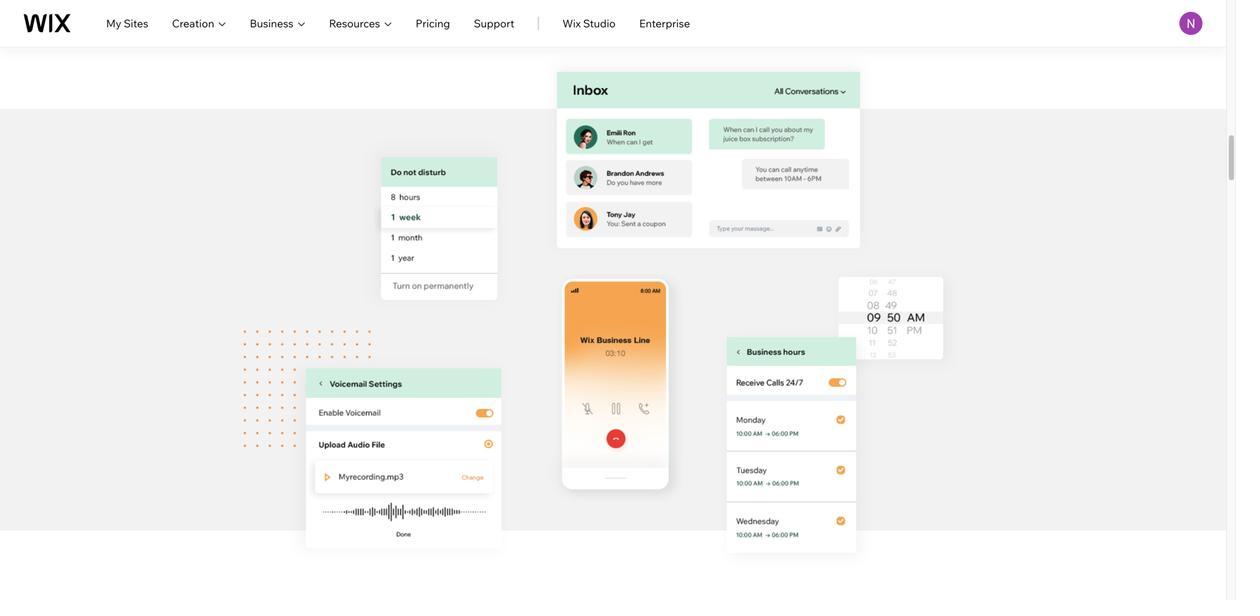 Task type: vqa. For each thing, say whether or not it's contained in the screenshot.
Profile Image
yes



Task type: describe. For each thing, give the bounding box(es) containing it.
business button
[[250, 15, 305, 31]]

support
[[474, 17, 514, 30]]

my sites link
[[106, 15, 148, 31]]

wix studio
[[562, 17, 616, 30]]

enterprise
[[639, 17, 690, 30]]

my sites
[[106, 17, 148, 30]]

wix studio link
[[562, 15, 616, 31]]

pricing link
[[416, 15, 450, 31]]

mage that reflects the richness of the features and capabilities of the business phone number: a visual illustration of a phone call, how inbox and contact list are integrated, setting the business call hours, do not disturb and custom voicemail recording. image
[[0, 40, 1226, 600]]

resources button
[[329, 15, 392, 31]]

wix
[[562, 17, 581, 30]]

creation button
[[172, 15, 226, 31]]

support link
[[474, 15, 514, 31]]



Task type: locate. For each thing, give the bounding box(es) containing it.
enterprise link
[[639, 15, 690, 31]]

creation
[[172, 17, 214, 30]]

pricing
[[416, 17, 450, 30]]

sites
[[124, 17, 148, 30]]

business
[[250, 17, 294, 30]]

resources
[[329, 17, 380, 30]]

profile image image
[[1179, 12, 1202, 35]]

studio
[[583, 17, 616, 30]]

my
[[106, 17, 121, 30]]



